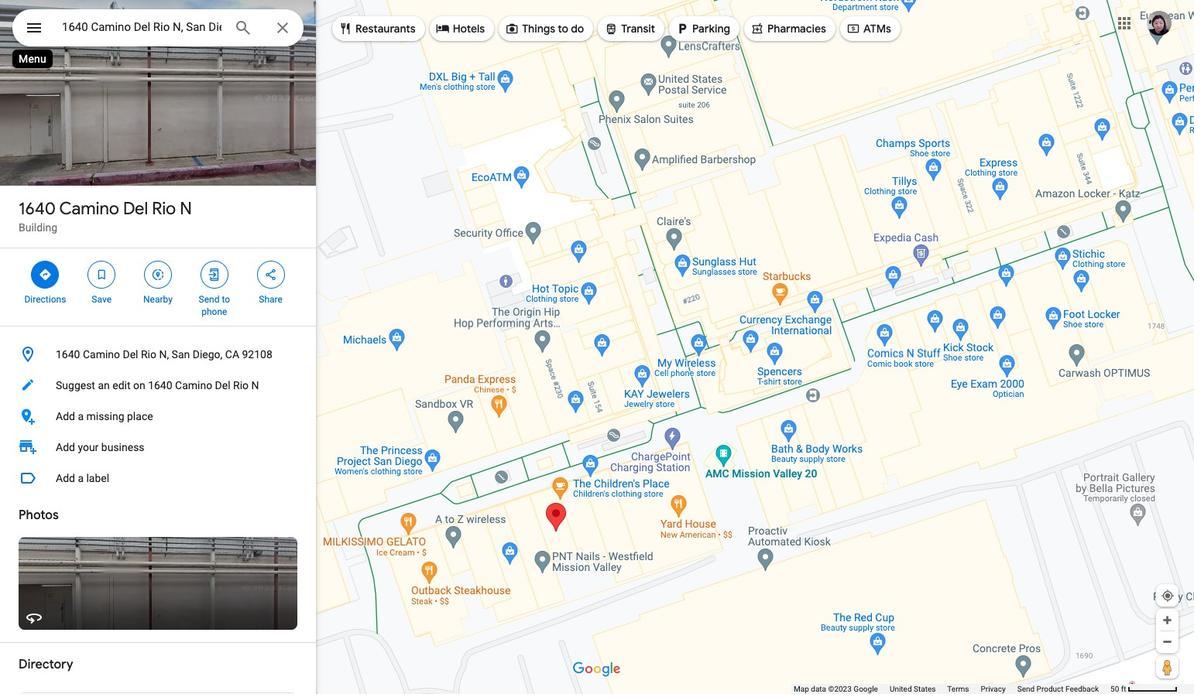 Task type: vqa. For each thing, say whether or not it's contained in the screenshot.


Task type: describe. For each thing, give the bounding box(es) containing it.
send product feedback
[[1018, 686, 1099, 694]]

map data ©2023 google
[[794, 686, 878, 694]]

to inside  things to do
[[558, 22, 569, 36]]

del for n,
[[123, 349, 138, 361]]


[[207, 266, 221, 284]]

show street view coverage image
[[1156, 656, 1179, 679]]

footer inside google maps element
[[794, 685, 1111, 695]]

restaurants
[[356, 22, 416, 36]]

send to phone
[[199, 294, 230, 318]]

states
[[914, 686, 936, 694]]

none field inside 1640 camino del rio n, san diego, ca 92108 field
[[62, 18, 222, 36]]


[[339, 20, 352, 37]]

an
[[98, 380, 110, 392]]

a for label
[[78, 473, 84, 485]]

map
[[794, 686, 809, 694]]

san
[[172, 349, 190, 361]]

suggest an edit on 1640 camino del rio n button
[[0, 370, 316, 401]]

 atms
[[847, 20, 891, 37]]

add your business
[[56, 442, 145, 454]]

n inside "1640 camino del rio n building"
[[180, 198, 192, 220]]

terms
[[948, 686, 969, 694]]

add a label
[[56, 473, 109, 485]]

zoom in image
[[1162, 615, 1174, 627]]

add for add your business
[[56, 442, 75, 454]]

your
[[78, 442, 99, 454]]

nearby
[[143, 294, 173, 305]]

add for add a missing place
[[56, 411, 75, 423]]

product
[[1037, 686, 1064, 694]]

©2023
[[828, 686, 852, 694]]

1640 camino del rio n, san diego, ca 92108 button
[[0, 339, 316, 370]]

google
[[854, 686, 878, 694]]

privacy
[[981, 686, 1006, 694]]

directions
[[24, 294, 66, 305]]

50 ft
[[1111, 686, 1127, 694]]

suggest an edit on 1640 camino del rio n
[[56, 380, 259, 392]]

label
[[86, 473, 109, 485]]

data
[[811, 686, 827, 694]]

camino for n
[[59, 198, 119, 220]]


[[676, 20, 689, 37]]

actions for 1640 camino del rio n region
[[0, 249, 316, 326]]

add your business link
[[0, 432, 316, 463]]

add a missing place
[[56, 411, 153, 423]]

1640 camino del rio n main content
[[0, 0, 316, 695]]


[[95, 266, 109, 284]]


[[847, 20, 861, 37]]

camino inside button
[[175, 380, 212, 392]]

 restaurants
[[339, 20, 416, 37]]



Task type: locate. For each thing, give the bounding box(es) containing it.
1640 for n,
[[56, 349, 80, 361]]

add inside button
[[56, 473, 75, 485]]

phone
[[202, 307, 227, 318]]

1 horizontal spatial send
[[1018, 686, 1035, 694]]

0 vertical spatial 1640
[[19, 198, 56, 220]]

place
[[127, 411, 153, 423]]

add
[[56, 411, 75, 423], [56, 442, 75, 454], [56, 473, 75, 485]]

to inside send to phone
[[222, 294, 230, 305]]

1 vertical spatial camino
[[83, 349, 120, 361]]

add a missing place button
[[0, 401, 316, 432]]


[[151, 266, 165, 284]]

a for missing
[[78, 411, 84, 423]]

zoom out image
[[1162, 637, 1174, 648]]

camino down the san
[[175, 380, 212, 392]]

camino inside "1640 camino del rio n building"
[[59, 198, 119, 220]]

send for send to phone
[[199, 294, 220, 305]]

0 vertical spatial camino
[[59, 198, 119, 220]]


[[604, 20, 618, 37]]

1 vertical spatial add
[[56, 442, 75, 454]]

united states button
[[890, 685, 936, 695]]

send for send product feedback
[[1018, 686, 1035, 694]]

building
[[19, 222, 57, 234]]

terms button
[[948, 685, 969, 695]]

rio for n
[[152, 198, 176, 220]]

photos
[[19, 508, 59, 524]]

a inside button
[[78, 473, 84, 485]]

0 horizontal spatial send
[[199, 294, 220, 305]]

del
[[123, 198, 148, 220], [123, 349, 138, 361], [215, 380, 231, 392]]

diego,
[[193, 349, 223, 361]]

 search field
[[12, 9, 304, 50]]

0 vertical spatial rio
[[152, 198, 176, 220]]

None field
[[62, 18, 222, 36]]

google maps element
[[0, 0, 1194, 695]]

add left your
[[56, 442, 75, 454]]

a inside button
[[78, 411, 84, 423]]

1 a from the top
[[78, 411, 84, 423]]

to up phone
[[222, 294, 230, 305]]

1640 camino del rio n, san diego, ca 92108
[[56, 349, 272, 361]]

2 vertical spatial add
[[56, 473, 75, 485]]

do
[[571, 22, 584, 36]]

privacy button
[[981, 685, 1006, 695]]

0 vertical spatial del
[[123, 198, 148, 220]]

send inside button
[[1018, 686, 1035, 694]]

united states
[[890, 686, 936, 694]]

2 vertical spatial rio
[[233, 380, 249, 392]]

1640 up suggest
[[56, 349, 80, 361]]

add left label
[[56, 473, 75, 485]]

footer
[[794, 685, 1111, 695]]

layers
[[38, 662, 63, 672]]

rio
[[152, 198, 176, 220], [141, 349, 156, 361], [233, 380, 249, 392]]

save
[[92, 294, 112, 305]]


[[751, 20, 765, 37]]

rio for n,
[[141, 349, 156, 361]]

1640 inside "button"
[[56, 349, 80, 361]]

50
[[1111, 686, 1120, 694]]

n inside suggest an edit on 1640 camino del rio n button
[[251, 380, 259, 392]]

del inside "1640 camino del rio n building"
[[123, 198, 148, 220]]

to
[[558, 22, 569, 36], [222, 294, 230, 305]]

1 horizontal spatial 1640
[[56, 349, 80, 361]]

on
[[133, 380, 145, 392]]

footer containing map data ©2023 google
[[794, 685, 1111, 695]]

 parking
[[676, 20, 730, 37]]

1 vertical spatial n
[[251, 380, 259, 392]]

directory
[[19, 658, 73, 673]]

del for n
[[123, 198, 148, 220]]

add inside button
[[56, 411, 75, 423]]


[[505, 20, 519, 37]]

0 vertical spatial to
[[558, 22, 569, 36]]

0 horizontal spatial n
[[180, 198, 192, 220]]

missing
[[86, 411, 124, 423]]

ca
[[225, 349, 239, 361]]

2 add from the top
[[56, 442, 75, 454]]

rio inside button
[[233, 380, 249, 392]]

add down suggest
[[56, 411, 75, 423]]

1640
[[19, 198, 56, 220], [56, 349, 80, 361], [148, 380, 172, 392]]

rio left the n, on the left bottom
[[141, 349, 156, 361]]

2 vertical spatial camino
[[175, 380, 212, 392]]

edit
[[112, 380, 131, 392]]

1640 inside button
[[148, 380, 172, 392]]

n,
[[159, 349, 169, 361]]

atms
[[864, 22, 891, 36]]

things
[[522, 22, 555, 36]]

add a label button
[[0, 463, 316, 494]]

a left 'missing'
[[78, 411, 84, 423]]

to left the do
[[558, 22, 569, 36]]

a left label
[[78, 473, 84, 485]]

ft
[[1121, 686, 1127, 694]]

1640 right on
[[148, 380, 172, 392]]

united
[[890, 686, 912, 694]]

camino inside "button"
[[83, 349, 120, 361]]

send up phone
[[199, 294, 220, 305]]

0 horizontal spatial 1640
[[19, 198, 56, 220]]

feedback
[[1066, 686, 1099, 694]]

1 vertical spatial rio
[[141, 349, 156, 361]]

send
[[199, 294, 220, 305], [1018, 686, 1035, 694]]

camino up  at left top
[[59, 198, 119, 220]]

0 vertical spatial send
[[199, 294, 220, 305]]

50 ft button
[[1111, 686, 1178, 694]]

send product feedback button
[[1018, 685, 1099, 695]]


[[436, 20, 450, 37]]

hotels
[[453, 22, 485, 36]]

1 horizontal spatial n
[[251, 380, 259, 392]]

 hotels
[[436, 20, 485, 37]]

google account: michele murakami  
(michele.murakami@adept.ai) image
[[1147, 11, 1172, 35]]

0 vertical spatial n
[[180, 198, 192, 220]]

1 horizontal spatial to
[[558, 22, 569, 36]]

 transit
[[604, 20, 655, 37]]

camino for n,
[[83, 349, 120, 361]]

0 horizontal spatial to
[[222, 294, 230, 305]]


[[25, 17, 43, 39]]

send inside send to phone
[[199, 294, 220, 305]]

92108
[[242, 349, 272, 361]]

suggest
[[56, 380, 95, 392]]

rio inside "button"
[[141, 349, 156, 361]]

3 add from the top
[[56, 473, 75, 485]]

del inside "button"
[[123, 349, 138, 361]]

business
[[101, 442, 145, 454]]

0 vertical spatial add
[[56, 411, 75, 423]]

 things to do
[[505, 20, 584, 37]]

1640 for n
[[19, 198, 56, 220]]

rio inside "1640 camino del rio n building"
[[152, 198, 176, 220]]

rio down ca
[[233, 380, 249, 392]]

1 vertical spatial a
[[78, 473, 84, 485]]

1640 camino del rio n building
[[19, 198, 192, 234]]

1 vertical spatial del
[[123, 349, 138, 361]]

1 add from the top
[[56, 411, 75, 423]]

show your location image
[[1161, 589, 1175, 603]]

send left product
[[1018, 686, 1035, 694]]

a
[[78, 411, 84, 423], [78, 473, 84, 485]]

 button
[[12, 9, 56, 50]]

pharmacies
[[768, 22, 826, 36]]

camino up an
[[83, 349, 120, 361]]

1 vertical spatial 1640
[[56, 349, 80, 361]]


[[38, 266, 52, 284]]

camino
[[59, 198, 119, 220], [83, 349, 120, 361], [175, 380, 212, 392]]

1640 Camino Del Rio N, San Diego, CA 92108 field
[[12, 9, 304, 46]]

1640 inside "1640 camino del rio n building"
[[19, 198, 56, 220]]

2 horizontal spatial 1640
[[148, 380, 172, 392]]

 pharmacies
[[751, 20, 826, 37]]

rio up 
[[152, 198, 176, 220]]

1 vertical spatial send
[[1018, 686, 1035, 694]]


[[264, 266, 278, 284]]

del inside button
[[215, 380, 231, 392]]

2 vertical spatial 1640
[[148, 380, 172, 392]]

2 a from the top
[[78, 473, 84, 485]]

n
[[180, 198, 192, 220], [251, 380, 259, 392]]

1 vertical spatial to
[[222, 294, 230, 305]]

2 vertical spatial del
[[215, 380, 231, 392]]

add for add a label
[[56, 473, 75, 485]]

0 vertical spatial a
[[78, 411, 84, 423]]

1640 up 'building' at left
[[19, 198, 56, 220]]

share
[[259, 294, 283, 305]]

parking
[[693, 22, 730, 36]]

transit
[[621, 22, 655, 36]]



